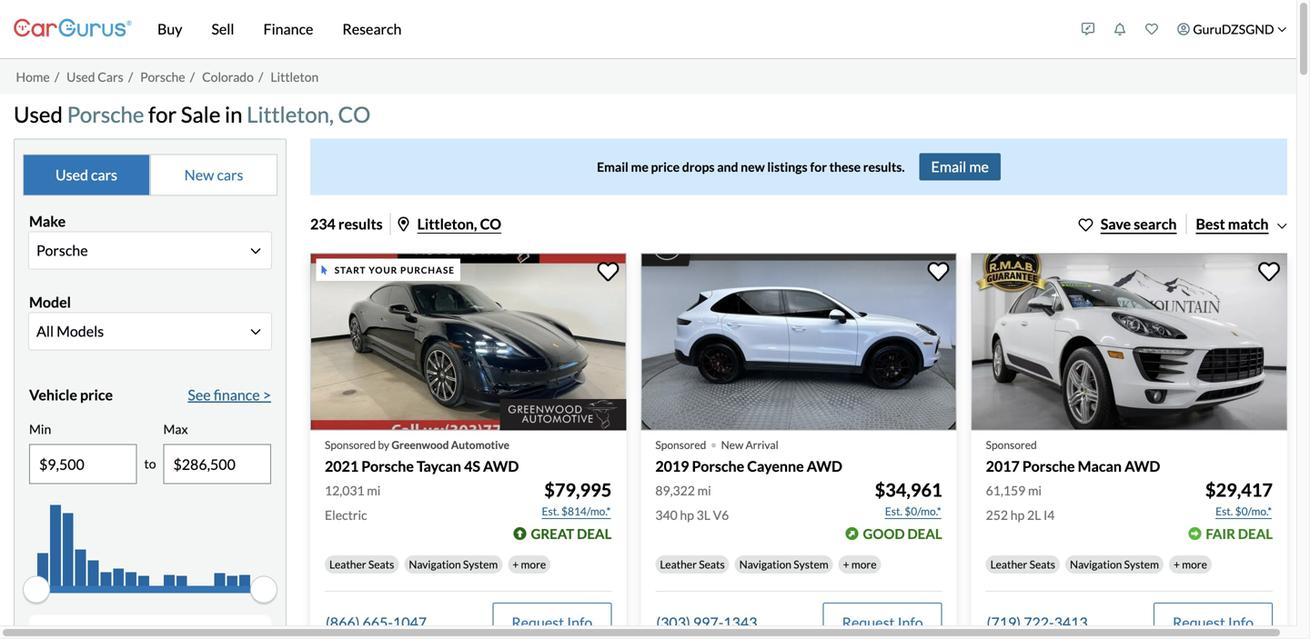 Task type: describe. For each thing, give the bounding box(es) containing it.
leather for greenwood automotive
[[329, 558, 366, 571]]

leather seats for ·
[[660, 558, 725, 571]]

system for greenwood automotive
[[463, 558, 498, 571]]

mouse pointer image
[[322, 266, 327, 275]]

info for greenwood automotive
[[567, 614, 593, 632]]

1 horizontal spatial co
[[480, 215, 502, 233]]

3 info from the left
[[1228, 614, 1254, 632]]

0 horizontal spatial littleton,
[[247, 101, 334, 127]]

buy
[[157, 20, 182, 38]]

email for email me
[[931, 158, 967, 175]]

home
[[16, 69, 50, 84]]

littleton, co
[[417, 215, 502, 233]]

greenwood automotive image
[[500, 399, 626, 431]]

greenwood
[[392, 439, 449, 452]]

used porsche for sale in littleton, co
[[14, 101, 371, 127]]

cars for new cars
[[217, 166, 243, 184]]

used cars link
[[67, 69, 123, 84]]

seats for ·
[[699, 558, 725, 571]]

61,159
[[986, 483, 1026, 499]]

max
[[163, 422, 188, 437]]

colorado
[[202, 69, 254, 84]]

v6
[[713, 508, 729, 523]]

request for ·
[[842, 614, 895, 632]]

info circle image
[[214, 626, 227, 639]]

start your purchase
[[335, 265, 455, 276]]

1047
[[393, 614, 427, 632]]

open notifications image
[[1114, 23, 1127, 35]]

start
[[335, 265, 366, 276]]

porsche for by
[[361, 458, 414, 476]]

used cars button
[[23, 154, 150, 196]]

research button
[[328, 0, 416, 58]]

navigation system for greenwood automotive
[[409, 558, 498, 571]]

(866) 665-1047 button
[[325, 603, 428, 640]]

234
[[310, 215, 336, 233]]

request info button for greenwood automotive
[[493, 603, 612, 640]]

est. for greenwood automotive
[[542, 505, 559, 518]]

menu bar containing buy
[[132, 0, 1072, 58]]

1 vertical spatial littleton,
[[417, 215, 477, 233]]

navigation for greenwood automotive
[[409, 558, 461, 571]]

$79,995 est. $814/mo.*
[[542, 479, 612, 518]]

drops
[[682, 159, 715, 175]]

252
[[986, 508, 1008, 523]]

finance button
[[249, 0, 328, 58]]

1 / from the left
[[55, 69, 59, 84]]

littleton
[[271, 69, 319, 84]]

model
[[29, 293, 71, 311]]

3 leather from the left
[[991, 558, 1028, 571]]

min
[[29, 422, 51, 437]]

good
[[863, 526, 905, 542]]

(303) 997-1343 button
[[656, 603, 758, 640]]

997-
[[693, 614, 724, 632]]

system for ·
[[794, 558, 829, 571]]

vehicle
[[29, 386, 77, 404]]

sponsored 2017 porsche macan awd
[[986, 439, 1161, 476]]

porsche for /
[[140, 69, 185, 84]]

sponsored for ·
[[656, 439, 707, 452]]

request info for ·
[[842, 614, 923, 632]]

12,031 mi electric
[[325, 483, 381, 523]]

navigation for ·
[[740, 558, 792, 571]]

home link
[[16, 69, 50, 84]]

electric
[[325, 508, 367, 523]]

save
[[1101, 215, 1131, 233]]

leather seats for greenwood automotive
[[329, 558, 394, 571]]

new inside button
[[184, 166, 214, 184]]

sell button
[[197, 0, 249, 58]]

1343
[[724, 614, 757, 632]]

sponsored by greenwood automotive 2021 porsche taycan 4s awd
[[325, 439, 519, 476]]

3 request info from the left
[[1173, 614, 1254, 632]]

awd inside sponsored by greenwood automotive 2021 porsche taycan 4s awd
[[483, 458, 519, 476]]

2019
[[656, 458, 689, 476]]

3 / from the left
[[190, 69, 195, 84]]

3 leather seats from the left
[[991, 558, 1056, 571]]

gurudzsgnd
[[1193, 21, 1274, 37]]

2l
[[1027, 508, 1041, 523]]

est. for ·
[[885, 505, 903, 518]]

sell
[[212, 20, 234, 38]]

add a car review image
[[1082, 23, 1095, 35]]

new cars button
[[150, 154, 278, 196]]

results
[[338, 215, 383, 233]]

awd inside sponsored 2017 porsche macan awd
[[1125, 458, 1161, 476]]

results.
[[863, 159, 905, 175]]

3 system from the left
[[1124, 558, 1159, 571]]

vehicle price
[[29, 386, 113, 404]]

finance
[[214, 386, 260, 404]]

used for cars
[[55, 166, 88, 184]]

email me
[[931, 158, 989, 175]]

mi for ·
[[698, 483, 711, 499]]

3 navigation from the left
[[1070, 558, 1122, 571]]

est. inside '$29,417 est. $0/mo.*'
[[1216, 505, 1233, 518]]

61,159 mi 252 hp 2l i4
[[986, 483, 1055, 523]]

gurudzsgnd menu
[[1072, 4, 1297, 55]]

sponsored · new arrival 2019 porsche cayenne awd
[[656, 427, 843, 476]]

+ more for greenwood automotive
[[513, 558, 546, 571]]

great deal
[[531, 526, 612, 542]]

purchase
[[400, 265, 455, 276]]

porsche down cars
[[67, 101, 144, 127]]

(866) 665-1047
[[326, 614, 427, 632]]

$29,417 est. $0/mo.*
[[1206, 479, 1273, 518]]

seats for greenwood automotive
[[368, 558, 394, 571]]

buy button
[[143, 0, 197, 58]]

3413
[[1054, 614, 1088, 632]]

email me price drops and new listings for these results.
[[597, 159, 905, 175]]

2 / from the left
[[128, 69, 133, 84]]

email me button
[[920, 153, 1001, 180]]

make
[[29, 212, 66, 230]]

deal for ·
[[908, 526, 942, 542]]

hp for ·
[[680, 508, 694, 523]]

in
[[225, 101, 243, 127]]

3l
[[697, 508, 711, 523]]

saved cars image
[[1146, 23, 1158, 35]]

est. $0/mo.* button for 2017
[[1215, 503, 1273, 521]]

save search
[[1101, 215, 1177, 233]]

great
[[531, 526, 574, 542]]

cargurus logo homepage link link
[[14, 3, 132, 55]]



Task type: locate. For each thing, give the bounding box(es) containing it.
2 horizontal spatial request info button
[[1154, 603, 1273, 640]]

1 horizontal spatial deal
[[908, 526, 942, 542]]

0 horizontal spatial seats
[[368, 558, 394, 571]]

mi up 3l
[[698, 483, 711, 499]]

new right ·
[[721, 439, 744, 452]]

new inside sponsored · new arrival 2019 porsche cayenne awd
[[721, 439, 744, 452]]

hp left 2l
[[1011, 508, 1025, 523]]

3 navigation system from the left
[[1070, 558, 1159, 571]]

awd
[[483, 458, 519, 476], [807, 458, 843, 476], [1125, 458, 1161, 476]]

sponsored up 2021
[[325, 439, 376, 452]]

2 request from the left
[[842, 614, 895, 632]]

est. $0/mo.* button
[[884, 503, 942, 521], [1215, 503, 1273, 521]]

porsche for ·
[[692, 458, 745, 476]]

navigation system for ·
[[740, 558, 829, 571]]

me inside email me "button"
[[969, 158, 989, 175]]

>
[[263, 386, 271, 404]]

2 est. from the left
[[885, 505, 903, 518]]

leather down 252
[[991, 558, 1028, 571]]

sponsored for by
[[325, 439, 376, 452]]

0 horizontal spatial navigation
[[409, 558, 461, 571]]

0 horizontal spatial me
[[631, 159, 649, 175]]

mi right "12,031"
[[367, 483, 381, 499]]

1 horizontal spatial request info button
[[823, 603, 942, 640]]

cargurus logo homepage link image
[[14, 3, 132, 55]]

1 sponsored from the left
[[325, 439, 376, 452]]

deal down $34,961 est. $0/mo.*
[[908, 526, 942, 542]]

by
[[378, 439, 390, 452]]

2 est. $0/mo.* button from the left
[[1215, 503, 1273, 521]]

0 vertical spatial co
[[338, 101, 371, 127]]

awd right 4s
[[483, 458, 519, 476]]

colorado link
[[202, 69, 254, 84]]

more down the great
[[521, 558, 546, 571]]

2 request info from the left
[[842, 614, 923, 632]]

4 / from the left
[[259, 69, 263, 84]]

porsche inside sponsored by greenwood automotive 2021 porsche taycan 4s awd
[[361, 458, 414, 476]]

2 system from the left
[[794, 558, 829, 571]]

fair deal
[[1206, 526, 1273, 542]]

1 leather from the left
[[329, 558, 366, 571]]

0 horizontal spatial request info
[[512, 614, 593, 632]]

0 horizontal spatial more
[[521, 558, 546, 571]]

request info
[[512, 614, 593, 632], [842, 614, 923, 632], [1173, 614, 1254, 632]]

$0/mo.*
[[905, 505, 942, 518], [1235, 505, 1272, 518]]

cars
[[98, 69, 123, 84]]

0 horizontal spatial $0/mo.*
[[905, 505, 942, 518]]

$34,961
[[875, 479, 942, 501]]

(866)
[[326, 614, 360, 632]]

see finance > link
[[188, 384, 271, 406]]

0 horizontal spatial co
[[338, 101, 371, 127]]

1 horizontal spatial me
[[969, 158, 989, 175]]

more down fair
[[1182, 558, 1207, 571]]

3 request from the left
[[1173, 614, 1226, 632]]

porsche up 89,322 mi 340 hp 3l v6
[[692, 458, 745, 476]]

navigation up 1343
[[740, 558, 792, 571]]

2 horizontal spatial request info
[[1173, 614, 1254, 632]]

for down porsche link
[[148, 101, 177, 127]]

email
[[931, 158, 967, 175], [597, 159, 629, 175]]

3 awd from the left
[[1125, 458, 1161, 476]]

2 horizontal spatial awd
[[1125, 458, 1161, 476]]

0 horizontal spatial deal
[[577, 526, 612, 542]]

mi inside 12,031 mi electric
[[367, 483, 381, 499]]

mi for greenwood automotive
[[367, 483, 381, 499]]

1 horizontal spatial est.
[[885, 505, 903, 518]]

gurudzsgnd menu item
[[1168, 4, 1297, 55]]

/ right cars
[[128, 69, 133, 84]]

your
[[369, 265, 398, 276]]

3 request info button from the left
[[1154, 603, 1273, 640]]

jet black metallic 2021 porsche taycan 4s awd sedan all-wheel drive automatic image
[[310, 253, 626, 431]]

taycan
[[417, 458, 461, 476]]

(719)
[[987, 614, 1021, 632]]

2 request info button from the left
[[823, 603, 942, 640]]

1 horizontal spatial littleton,
[[417, 215, 477, 233]]

for left these
[[810, 159, 827, 175]]

sponsored up 2019
[[656, 439, 707, 452]]

map marker alt image
[[398, 217, 409, 231]]

finance
[[263, 20, 313, 38]]

1 horizontal spatial mi
[[698, 483, 711, 499]]

89,322
[[656, 483, 695, 499]]

used down "home" link at left
[[14, 101, 63, 127]]

2 leather from the left
[[660, 558, 697, 571]]

1 navigation system from the left
[[409, 558, 498, 571]]

est. up good deal
[[885, 505, 903, 518]]

0 horizontal spatial sponsored
[[325, 439, 376, 452]]

1 info from the left
[[567, 614, 593, 632]]

1 horizontal spatial navigation system
[[740, 558, 829, 571]]

$0/mo.* down $34,961
[[905, 505, 942, 518]]

email for email me price drops and new listings for these results.
[[597, 159, 629, 175]]

navigation up 3413 on the right
[[1070, 558, 1122, 571]]

1 awd from the left
[[483, 458, 519, 476]]

navigation system up 1047 in the left bottom of the page
[[409, 558, 498, 571]]

3 + more from the left
[[1174, 558, 1207, 571]]

cayenne
[[747, 458, 804, 476]]

1 horizontal spatial $0/mo.*
[[1235, 505, 1272, 518]]

2 navigation from the left
[[740, 558, 792, 571]]

est. $0/mo.* button down $29,417 on the right
[[1215, 503, 1273, 521]]

2 mi from the left
[[698, 483, 711, 499]]

1 horizontal spatial system
[[794, 558, 829, 571]]

1 navigation from the left
[[409, 558, 461, 571]]

1 horizontal spatial cars
[[217, 166, 243, 184]]

seats up (866) 665-1047 button
[[368, 558, 394, 571]]

and
[[717, 159, 738, 175]]

request info down fair
[[1173, 614, 1254, 632]]

0 horizontal spatial system
[[463, 558, 498, 571]]

request info down the great
[[512, 614, 593, 632]]

automotive
[[451, 439, 510, 452]]

leather seats down 2l
[[991, 558, 1056, 571]]

est. up the great
[[542, 505, 559, 518]]

more for greenwood automotive
[[521, 558, 546, 571]]

used
[[67, 69, 95, 84], [14, 101, 63, 127], [55, 166, 88, 184]]

Max field
[[164, 446, 270, 484]]

chevron down image
[[1278, 24, 1287, 34]]

0 horizontal spatial request info button
[[493, 603, 612, 640]]

search
[[1134, 215, 1177, 233]]

hp inside 89,322 mi 340 hp 3l v6
[[680, 508, 694, 523]]

littleton,
[[247, 101, 334, 127], [417, 215, 477, 233]]

request info button down the great
[[493, 603, 612, 640]]

(719) 722-3413 button
[[986, 603, 1089, 640]]

2 info from the left
[[898, 614, 923, 632]]

$0/mo.* for ·
[[905, 505, 942, 518]]

3 + from the left
[[1174, 558, 1180, 571]]

email inside "button"
[[931, 158, 967, 175]]

1 hp from the left
[[680, 508, 694, 523]]

these
[[830, 159, 861, 175]]

white 2019 porsche cayenne awd suv / crossover all-wheel drive automatic image
[[641, 253, 957, 431]]

est. $0/mo.* button for ·
[[884, 503, 942, 521]]

info
[[567, 614, 593, 632], [898, 614, 923, 632], [1228, 614, 1254, 632]]

menu bar
[[132, 0, 1072, 58]]

awd right "cayenne"
[[807, 458, 843, 476]]

sponsored inside sponsored 2017 porsche macan awd
[[986, 439, 1037, 452]]

3 est. from the left
[[1216, 505, 1233, 518]]

littleton, right the map marker alt icon
[[417, 215, 477, 233]]

figure
[[36, 506, 264, 588]]

info down fair deal
[[1228, 614, 1254, 632]]

navigation system up 3413 on the right
[[1070, 558, 1159, 571]]

1 $0/mo.* from the left
[[905, 505, 942, 518]]

2 seats from the left
[[699, 558, 725, 571]]

cars for used cars
[[91, 166, 117, 184]]

request info button
[[493, 603, 612, 640], [823, 603, 942, 640], [1154, 603, 1273, 640]]

1 seats from the left
[[368, 558, 394, 571]]

2 horizontal spatial sponsored
[[986, 439, 1037, 452]]

leather seats down 3l
[[660, 558, 725, 571]]

12,031
[[325, 483, 365, 499]]

1 horizontal spatial price
[[651, 159, 680, 175]]

1 + more from the left
[[513, 558, 546, 571]]

navigation up 1047 in the left bottom of the page
[[409, 558, 461, 571]]

request info down good
[[842, 614, 923, 632]]

0 horizontal spatial est. $0/mo.* button
[[884, 503, 942, 521]]

2 horizontal spatial navigation
[[1070, 558, 1122, 571]]

89,322 mi 340 hp 3l v6
[[656, 483, 729, 523]]

0 horizontal spatial new
[[184, 166, 214, 184]]

sponsored for 2017
[[986, 439, 1037, 452]]

new
[[741, 159, 765, 175]]

1 horizontal spatial + more
[[843, 558, 877, 571]]

1 request info from the left
[[512, 614, 593, 632]]

navigation system
[[409, 558, 498, 571], [740, 558, 829, 571], [1070, 558, 1159, 571]]

0 vertical spatial for
[[148, 101, 177, 127]]

sponsored inside sponsored · new arrival 2019 porsche cayenne awd
[[656, 439, 707, 452]]

2 horizontal spatial leather seats
[[991, 558, 1056, 571]]

mi inside 89,322 mi 340 hp 3l v6
[[698, 483, 711, 499]]

littleton, down littleton
[[247, 101, 334, 127]]

porsche down the by
[[361, 458, 414, 476]]

1 cars from the left
[[91, 166, 117, 184]]

used for porsche
[[14, 101, 63, 127]]

littleton, co button
[[398, 215, 502, 233]]

mi inside 61,159 mi 252 hp 2l i4
[[1028, 483, 1042, 499]]

1 + from the left
[[513, 558, 519, 571]]

0 horizontal spatial request
[[512, 614, 564, 632]]

2 horizontal spatial leather
[[991, 558, 1028, 571]]

0 vertical spatial littleton,
[[247, 101, 334, 127]]

est.
[[542, 505, 559, 518], [885, 505, 903, 518], [1216, 505, 1233, 518]]

0 horizontal spatial cars
[[91, 166, 117, 184]]

see
[[188, 386, 211, 404]]

hp
[[680, 508, 694, 523], [1011, 508, 1025, 523]]

1 horizontal spatial for
[[810, 159, 827, 175]]

request info button down fair
[[1154, 603, 1273, 640]]

request info button for ·
[[823, 603, 942, 640]]

0 horizontal spatial awd
[[483, 458, 519, 476]]

est. $0/mo.* button down $34,961
[[884, 503, 942, 521]]

2 deal from the left
[[908, 526, 942, 542]]

3 more from the left
[[1182, 558, 1207, 571]]

1 horizontal spatial request info
[[842, 614, 923, 632]]

new down sale
[[184, 166, 214, 184]]

2017
[[986, 458, 1020, 476]]

Min field
[[30, 446, 136, 484]]

3 mi from the left
[[1028, 483, 1042, 499]]

1 request info button from the left
[[493, 603, 612, 640]]

2 sponsored from the left
[[656, 439, 707, 452]]

used up make
[[55, 166, 88, 184]]

new cars
[[184, 166, 243, 184]]

+ more for ·
[[843, 558, 877, 571]]

0 vertical spatial price
[[651, 159, 680, 175]]

1 horizontal spatial leather seats
[[660, 558, 725, 571]]

macan
[[1078, 458, 1122, 476]]

$79,995
[[544, 479, 612, 501]]

$29,417
[[1206, 479, 1273, 501]]

1 horizontal spatial new
[[721, 439, 744, 452]]

/
[[55, 69, 59, 84], [128, 69, 133, 84], [190, 69, 195, 84], [259, 69, 263, 84]]

1 horizontal spatial est. $0/mo.* button
[[1215, 503, 1273, 521]]

1 vertical spatial price
[[80, 386, 113, 404]]

email right results. at the top right of the page
[[931, 158, 967, 175]]

+ more down good
[[843, 558, 877, 571]]

hp for 2017
[[1011, 508, 1025, 523]]

porsche link
[[140, 69, 185, 84]]

3 sponsored from the left
[[986, 439, 1037, 452]]

1 vertical spatial used
[[14, 101, 63, 127]]

3 seats from the left
[[1030, 558, 1056, 571]]

$0/mo.* down $29,417 on the right
[[1235, 505, 1272, 518]]

1 horizontal spatial hp
[[1011, 508, 1025, 523]]

+ more down fair
[[1174, 558, 1207, 571]]

2 navigation system from the left
[[740, 558, 829, 571]]

email left drops
[[597, 159, 629, 175]]

awd inside sponsored · new arrival 2019 porsche cayenne awd
[[807, 458, 843, 476]]

info down great deal
[[567, 614, 593, 632]]

0 horizontal spatial est.
[[542, 505, 559, 518]]

request
[[512, 614, 564, 632], [842, 614, 895, 632], [1173, 614, 1226, 632]]

+ for ·
[[843, 558, 850, 571]]

deal down $814/mo.*
[[577, 526, 612, 542]]

1 more from the left
[[521, 558, 546, 571]]

0 horizontal spatial +
[[513, 558, 519, 571]]

665-
[[363, 614, 393, 632]]

awd right macan on the right of page
[[1125, 458, 1161, 476]]

2 cars from the left
[[217, 166, 243, 184]]

co down research dropdown button
[[338, 101, 371, 127]]

fair
[[1206, 526, 1236, 542]]

sale
[[181, 101, 221, 127]]

3 deal from the left
[[1238, 526, 1273, 542]]

340
[[656, 508, 678, 523]]

leather down 340
[[660, 558, 697, 571]]

info down good deal
[[898, 614, 923, 632]]

2 awd from the left
[[807, 458, 843, 476]]

0 horizontal spatial price
[[80, 386, 113, 404]]

0 vertical spatial used
[[67, 69, 95, 84]]

more for ·
[[852, 558, 877, 571]]

price right vehicle
[[80, 386, 113, 404]]

est. $814/mo.* button
[[541, 503, 612, 521]]

2 horizontal spatial more
[[1182, 558, 1207, 571]]

porsche inside sponsored · new arrival 2019 porsche cayenne awd
[[692, 458, 745, 476]]

$0/mo.* inside '$29,417 est. $0/mo.*'
[[1235, 505, 1272, 518]]

2 + more from the left
[[843, 558, 877, 571]]

+ more down the great
[[513, 558, 546, 571]]

porsche right 2017 in the bottom of the page
[[1023, 458, 1075, 476]]

0 horizontal spatial info
[[567, 614, 593, 632]]

home / used cars / porsche / colorado / littleton
[[16, 69, 319, 84]]

request for greenwood automotive
[[512, 614, 564, 632]]

2 horizontal spatial navigation system
[[1070, 558, 1159, 571]]

2 hp from the left
[[1011, 508, 1025, 523]]

i4
[[1044, 508, 1055, 523]]

more
[[521, 558, 546, 571], [852, 558, 877, 571], [1182, 558, 1207, 571]]

1 leather seats from the left
[[329, 558, 394, 571]]

/ right "home" link at left
[[55, 69, 59, 84]]

porsche inside sponsored 2017 porsche macan awd
[[1023, 458, 1075, 476]]

sponsored up 2017 in the bottom of the page
[[986, 439, 1037, 452]]

1 mi from the left
[[367, 483, 381, 499]]

4s
[[464, 458, 480, 476]]

+ for greenwood automotive
[[513, 558, 519, 571]]

2 leather seats from the left
[[660, 558, 725, 571]]

seats down 3l
[[699, 558, 725, 571]]

hp inside 61,159 mi 252 hp 2l i4
[[1011, 508, 1025, 523]]

see finance >
[[188, 386, 271, 404]]

1 horizontal spatial sponsored
[[656, 439, 707, 452]]

user icon image
[[1177, 23, 1190, 35]]

research
[[343, 20, 402, 38]]

2 horizontal spatial + more
[[1174, 558, 1207, 571]]

me for email me
[[969, 158, 989, 175]]

2 vertical spatial used
[[55, 166, 88, 184]]

1 horizontal spatial more
[[852, 558, 877, 571]]

price
[[651, 159, 680, 175], [80, 386, 113, 404]]

leather for ·
[[660, 558, 697, 571]]

1 system from the left
[[463, 558, 498, 571]]

0 horizontal spatial for
[[148, 101, 177, 127]]

$0/mo.* for 2017
[[1235, 505, 1272, 518]]

1 est. from the left
[[542, 505, 559, 518]]

1 request from the left
[[512, 614, 564, 632]]

·
[[710, 427, 718, 460]]

0 horizontal spatial mi
[[367, 483, 381, 499]]

1 est. $0/mo.* button from the left
[[884, 503, 942, 521]]

0 horizontal spatial leather
[[329, 558, 366, 571]]

mi up 2l
[[1028, 483, 1042, 499]]

leather seats down electric
[[329, 558, 394, 571]]

1 vertical spatial new
[[721, 439, 744, 452]]

to
[[144, 456, 156, 472]]

2 + from the left
[[843, 558, 850, 571]]

system
[[463, 558, 498, 571], [794, 558, 829, 571], [1124, 558, 1159, 571]]

0 horizontal spatial hp
[[680, 508, 694, 523]]

2 horizontal spatial info
[[1228, 614, 1254, 632]]

1 horizontal spatial +
[[843, 558, 850, 571]]

2 horizontal spatial system
[[1124, 558, 1159, 571]]

seats down i4
[[1030, 558, 1056, 571]]

est. inside "$79,995 est. $814/mo.*"
[[542, 505, 559, 518]]

est. up fair
[[1216, 505, 1233, 518]]

used left cars
[[67, 69, 95, 84]]

2 horizontal spatial mi
[[1028, 483, 1042, 499]]

(303) 997-1343
[[656, 614, 757, 632]]

2 horizontal spatial request
[[1173, 614, 1226, 632]]

navigation system up 1343
[[740, 558, 829, 571]]

722-
[[1024, 614, 1054, 632]]

/ right porsche link
[[190, 69, 195, 84]]

1 horizontal spatial request
[[842, 614, 895, 632]]

leather down electric
[[329, 558, 366, 571]]

deal right fair
[[1238, 526, 1273, 542]]

2 $0/mo.* from the left
[[1235, 505, 1272, 518]]

navigation
[[409, 558, 461, 571], [740, 558, 792, 571], [1070, 558, 1122, 571]]

1 horizontal spatial seats
[[699, 558, 725, 571]]

1 horizontal spatial info
[[898, 614, 923, 632]]

1 horizontal spatial awd
[[807, 458, 843, 476]]

1 vertical spatial for
[[810, 159, 827, 175]]

co right the map marker alt icon
[[480, 215, 502, 233]]

request info button down good
[[823, 603, 942, 640]]

hp left 3l
[[680, 508, 694, 523]]

0 horizontal spatial + more
[[513, 558, 546, 571]]

2 horizontal spatial seats
[[1030, 558, 1056, 571]]

1 horizontal spatial email
[[931, 158, 967, 175]]

/ right colorado 'link'
[[259, 69, 263, 84]]

$814/mo.*
[[562, 505, 611, 518]]

1 vertical spatial co
[[480, 215, 502, 233]]

est. inside $34,961 est. $0/mo.*
[[885, 505, 903, 518]]

1 horizontal spatial navigation
[[740, 558, 792, 571]]

2 horizontal spatial est.
[[1216, 505, 1233, 518]]

used inside button
[[55, 166, 88, 184]]

me for email me price drops and new listings for these results.
[[631, 159, 649, 175]]

2 horizontal spatial deal
[[1238, 526, 1273, 542]]

0 horizontal spatial navigation system
[[409, 558, 498, 571]]

used cars
[[55, 166, 117, 184]]

(719) 722-3413
[[987, 614, 1088, 632]]

234 results
[[310, 215, 383, 233]]

info for ·
[[898, 614, 923, 632]]

0 horizontal spatial leather seats
[[329, 558, 394, 571]]

2 horizontal spatial +
[[1174, 558, 1180, 571]]

deal for greenwood automotive
[[577, 526, 612, 542]]

request info for greenwood automotive
[[512, 614, 593, 632]]

sponsored inside sponsored by greenwood automotive 2021 porsche taycan 4s awd
[[325, 439, 376, 452]]

0 vertical spatial new
[[184, 166, 214, 184]]

listings
[[767, 159, 808, 175]]

porsche up used porsche for sale in littleton, co
[[140, 69, 185, 84]]

1 deal from the left
[[577, 526, 612, 542]]

(303)
[[656, 614, 691, 632]]

price left drops
[[651, 159, 680, 175]]

porsche
[[140, 69, 185, 84], [67, 101, 144, 127], [361, 458, 414, 476], [692, 458, 745, 476], [1023, 458, 1075, 476]]

white 2017 porsche macan awd suv / crossover all-wheel drive automatic image
[[972, 253, 1288, 431]]

$0/mo.* inside $34,961 est. $0/mo.*
[[905, 505, 942, 518]]

2 more from the left
[[852, 558, 877, 571]]

more down good
[[852, 558, 877, 571]]

0 horizontal spatial email
[[597, 159, 629, 175]]

1 horizontal spatial leather
[[660, 558, 697, 571]]



Task type: vqa. For each thing, say whether or not it's contained in the screenshot.
Sell popup button on the left
yes



